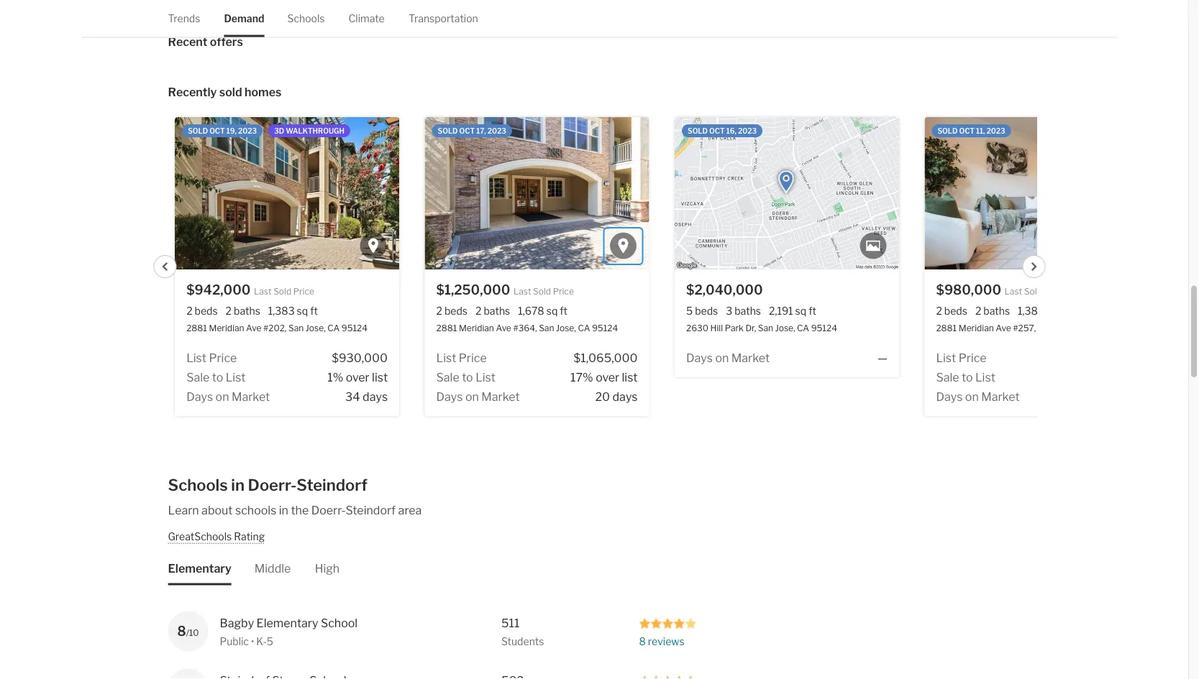 Task type: describe. For each thing, give the bounding box(es) containing it.
last for $980,000
[[1005, 287, 1023, 297]]

1% over list
[[328, 371, 388, 385]]

days on market for $942,000
[[187, 390, 270, 404]]

high element
[[315, 544, 340, 586]]

homes
[[245, 85, 281, 99]]

sq for $980,000
[[1047, 305, 1058, 317]]

baths for $980,000
[[984, 305, 1010, 317]]

middle element
[[254, 544, 291, 586]]

school
[[321, 617, 358, 631]]

recently
[[168, 85, 217, 99]]

market for —
[[732, 351, 770, 365]]

baths for $942,000
[[234, 305, 261, 317]]

0 horizontal spatial elementary
[[168, 562, 231, 576]]

on inside list price sale to list days on market
[[965, 390, 979, 404]]

over for $1,250,000
[[596, 371, 620, 385]]

2881 meridian ave #364, san jose, ca 95124
[[437, 324, 618, 334]]

days for $1,250,000
[[613, 390, 638, 404]]

reviews
[[648, 636, 684, 648]]

schools for schools
[[287, 12, 325, 24]]

sale for $942,000
[[187, 371, 210, 385]]

learn
[[168, 504, 199, 518]]

ft for $1,250,000
[[560, 305, 568, 317]]

photo of 2881 meridian ave #202, san jose, ca 95124 image
[[175, 118, 400, 270]]

2881 for $1,250,000
[[437, 324, 457, 334]]

sq for $1,250,000
[[547, 305, 558, 317]]

sold for $1,250,000
[[438, 127, 458, 136]]

greatschools
[[168, 531, 232, 543]]

5 inside bagby elementary school public • k-5
[[267, 636, 273, 648]]

8 for /10
[[177, 624, 186, 640]]

ave for $942,000
[[246, 324, 262, 334]]

to for $1,250,000
[[462, 371, 473, 385]]

17%
[[571, 371, 594, 385]]

3d
[[275, 127, 285, 136]]

middle
[[254, 562, 291, 576]]

1 vertical spatial steindorf
[[346, 504, 396, 518]]

ft for $980,000
[[1060, 305, 1068, 317]]

/10
[[186, 628, 199, 639]]

learn about schools in the doerr-steindorf area
[[168, 504, 422, 518]]

park
[[725, 324, 744, 334]]

$1,065,000
[[574, 351, 638, 365]]

#364,
[[513, 324, 537, 334]]

3 baths
[[726, 305, 761, 317]]

demand
[[224, 12, 264, 24]]

ft for $942,000
[[310, 305, 318, 317]]

95124 for $1,250,000
[[592, 324, 618, 334]]

1%
[[328, 371, 344, 385]]

trends
[[168, 12, 200, 24]]

demand link
[[224, 0, 264, 37]]

0 vertical spatial 5
[[687, 305, 693, 317]]

price inside $980,000 last sold price
[[1044, 287, 1065, 297]]

•
[[251, 636, 254, 648]]

schools in doerr-steindorf
[[168, 476, 368, 496]]

list price sale to list days on market
[[936, 351, 1020, 404]]

17,
[[477, 127, 486, 136]]

2023 for $942,000
[[238, 127, 257, 136]]

schools
[[235, 504, 276, 518]]

elementary inside bagby elementary school public • k-5
[[256, 617, 318, 631]]

price inside list price sale to list days on market
[[959, 351, 987, 365]]

sold for $2,040,000
[[688, 127, 708, 136]]

to inside list price sale to list days on market
[[962, 371, 973, 385]]

image image
[[675, 118, 899, 270]]

1,383 sq ft for $942,000
[[269, 305, 318, 317]]

climate
[[348, 12, 385, 24]]

san for $942,000
[[289, 324, 304, 334]]

$942,000 last sold price
[[187, 282, 315, 298]]

about
[[201, 504, 233, 518]]

next image
[[1030, 263, 1039, 272]]

bagby elementary school button
[[220, 616, 418, 633]]

2881 for $942,000
[[187, 324, 207, 334]]

days for 34
[[187, 390, 213, 404]]

2 2 from the left
[[226, 305, 232, 317]]

2 beds for $942,000
[[187, 305, 218, 317]]

last for $1,250,000
[[514, 287, 532, 297]]

oct for $942,000
[[210, 127, 225, 136]]

20 days
[[596, 390, 638, 404]]

beds for $980,000
[[945, 305, 968, 317]]

3 san from the left
[[758, 324, 774, 334]]

95124 for $942,000
[[342, 324, 368, 334]]

2,191 sq ft
[[769, 305, 817, 317]]

8 reviews
[[639, 636, 684, 648]]

16,
[[727, 127, 737, 136]]

2630 hill park dr, san jose, ca 95124
[[687, 324, 838, 334]]

1,678 sq ft
[[518, 305, 568, 317]]

san for $980,000
[[1038, 324, 1053, 334]]

price down 2881 meridian ave #364, san jose, ca 95124
[[459, 351, 487, 365]]

2881 for $980,000
[[936, 324, 957, 334]]

3 sq from the left
[[796, 305, 807, 317]]

recently sold homes
[[168, 85, 281, 99]]

recent
[[168, 35, 208, 49]]

greatschools rating
[[168, 531, 265, 543]]

price down 2881 meridian ave #202, san jose, ca 95124 on the left
[[209, 351, 237, 365]]

dr,
[[746, 324, 756, 334]]

3 ft from the left
[[809, 305, 817, 317]]

on for 20
[[466, 390, 479, 404]]

2881 meridian ave #202, san jose, ca 95124
[[187, 324, 368, 334]]

3 ca from the left
[[797, 324, 810, 334]]

$1,250,000
[[437, 282, 511, 298]]

3 jose, from the left
[[775, 324, 796, 334]]

sold oct 16, 2023
[[688, 127, 757, 136]]

2023 for $2,040,000
[[738, 127, 757, 136]]

jose, for $942,000
[[306, 324, 326, 334]]

8 /10
[[177, 624, 199, 640]]

$1,250,000 last sold price
[[437, 282, 574, 298]]

meridian for $980,000
[[959, 324, 994, 334]]

transportation link
[[409, 0, 478, 37]]

rating 5.0 out of 5 element
[[639, 675, 697, 680]]

34
[[346, 390, 360, 404]]

3d walkthrough
[[275, 127, 345, 136]]

over for $942,000
[[346, 371, 370, 385]]

bagby elementary school public • k-5
[[220, 617, 358, 648]]

1,678
[[518, 305, 545, 317]]

1 vertical spatial in
[[279, 504, 288, 518]]

3 2 from the left
[[437, 305, 443, 317]]

17% over list
[[571, 371, 638, 385]]

3 beds from the left
[[695, 305, 718, 317]]

previous image
[[160, 263, 169, 272]]

2 baths for $942,000
[[226, 305, 261, 317]]

trends link
[[168, 0, 200, 37]]

95124 for $980,000
[[1091, 324, 1117, 334]]

elementary element
[[168, 544, 231, 586]]

price inside $1,250,000 last sold price
[[553, 287, 574, 297]]

20
[[596, 390, 610, 404]]

2023 for $1,250,000
[[488, 127, 507, 136]]



Task type: locate. For each thing, give the bounding box(es) containing it.
last inside $980,000 last sold price
[[1005, 287, 1023, 297]]

0 horizontal spatial in
[[231, 476, 245, 496]]

2 baths for $1,250,000
[[476, 305, 511, 317]]

beds
[[195, 305, 218, 317], [445, 305, 468, 317], [695, 305, 718, 317], [945, 305, 968, 317]]

schools up learn
[[168, 476, 228, 496]]

ca up $930,000
[[328, 324, 340, 334]]

recent offers
[[168, 35, 243, 49]]

doerr- up schools
[[248, 476, 297, 496]]

0 horizontal spatial 5
[[267, 636, 273, 648]]

ca for $942,000
[[328, 324, 340, 334]]

sold oct 11, 2023
[[938, 127, 1006, 136]]

sold for $942,000
[[274, 287, 292, 297]]

in left the
[[279, 504, 288, 518]]

2 baths
[[226, 305, 261, 317], [476, 305, 511, 317], [976, 305, 1010, 317]]

0 vertical spatial schools
[[287, 12, 325, 24]]

jose, for $1,250,000
[[556, 324, 576, 334]]

5 right "•"
[[267, 636, 273, 648]]

meridian
[[209, 324, 245, 334], [459, 324, 494, 334], [959, 324, 994, 334]]

offers
[[210, 35, 243, 49]]

1 2881 from the left
[[187, 324, 207, 334]]

4 2023 from the left
[[987, 127, 1006, 136]]

ft right 1,678
[[560, 305, 568, 317]]

last up 1,678
[[514, 287, 532, 297]]

#257,
[[1013, 324, 1036, 334]]

0 horizontal spatial schools
[[168, 476, 228, 496]]

ft up 2881 meridian ave #202, san jose, ca 95124 on the left
[[310, 305, 318, 317]]

jose, for $980,000
[[1055, 324, 1075, 334]]

1 horizontal spatial doerr-
[[311, 504, 346, 518]]

ca right #257,
[[1077, 324, 1089, 334]]

1 2023 from the left
[[238, 127, 257, 136]]

2023 right '19,'
[[238, 127, 257, 136]]

1 ave from the left
[[246, 324, 262, 334]]

2 ft from the left
[[560, 305, 568, 317]]

0 horizontal spatial sold
[[274, 287, 292, 297]]

1 horizontal spatial in
[[279, 504, 288, 518]]

2 beds down '$1,250,000' at the top
[[437, 305, 468, 317]]

sq right 2,191
[[796, 305, 807, 317]]

2 beds
[[187, 305, 218, 317], [437, 305, 468, 317], [936, 305, 968, 317]]

jose, right #202, at the left of page
[[306, 324, 326, 334]]

days on market for $1,250,000
[[437, 390, 520, 404]]

days for —
[[687, 351, 713, 365]]

ave for $980,000
[[996, 324, 1011, 334]]

0 horizontal spatial sale
[[187, 371, 210, 385]]

oct left 16,
[[710, 127, 725, 136]]

4 sold from the left
[[938, 127, 958, 136]]

list price down $942,000
[[187, 351, 237, 365]]

ca for $1,250,000
[[578, 324, 590, 334]]

2023 right 17,
[[488, 127, 507, 136]]

0 horizontal spatial to
[[212, 371, 224, 385]]

2 meridian from the left
[[459, 324, 494, 334]]

2 ca from the left
[[578, 324, 590, 334]]

1 ca from the left
[[328, 324, 340, 334]]

oct left '19,'
[[210, 127, 225, 136]]

0 vertical spatial steindorf
[[297, 476, 368, 496]]

1 horizontal spatial 2 baths
[[476, 305, 511, 317]]

sold inside '$942,000 last sold price'
[[274, 287, 292, 297]]

2630
[[687, 324, 709, 334]]

8 left reviews
[[639, 636, 646, 648]]

1 horizontal spatial 5
[[687, 305, 693, 317]]

2 horizontal spatial 2881
[[936, 324, 957, 334]]

1 san from the left
[[289, 324, 304, 334]]

1 horizontal spatial days
[[613, 390, 638, 404]]

schools link
[[287, 0, 325, 37]]

sale
[[187, 371, 210, 385], [437, 371, 460, 385], [936, 371, 960, 385]]

511
[[501, 617, 520, 631]]

sale inside list price sale to list days on market
[[936, 371, 960, 385]]

2 2 baths from the left
[[476, 305, 511, 317]]

0 vertical spatial in
[[231, 476, 245, 496]]

on
[[716, 351, 729, 365], [216, 390, 229, 404], [466, 390, 479, 404], [965, 390, 979, 404]]

oct for $1,250,000
[[460, 127, 475, 136]]

san for $1,250,000
[[539, 324, 555, 334]]

0 vertical spatial doerr-
[[248, 476, 297, 496]]

1 2 from the left
[[187, 305, 193, 317]]

2 over from the left
[[596, 371, 620, 385]]

last for $942,000
[[254, 287, 272, 297]]

8 for reviews
[[639, 636, 646, 648]]

last up #202, at the left of page
[[254, 287, 272, 297]]

—
[[878, 351, 888, 365]]

list price for $1,250,000
[[437, 351, 487, 365]]

jose,
[[306, 324, 326, 334], [556, 324, 576, 334], [775, 324, 796, 334], [1055, 324, 1075, 334]]

2 sold from the left
[[533, 287, 551, 297]]

2 beds down $980,000
[[936, 305, 968, 317]]

sale to list
[[187, 371, 246, 385], [437, 371, 496, 385]]

1 horizontal spatial schools
[[287, 12, 325, 24]]

1 sold from the left
[[188, 127, 208, 136]]

2 days from the left
[[613, 390, 638, 404]]

1 sale from the left
[[187, 371, 210, 385]]

ave left #202, at the left of page
[[246, 324, 262, 334]]

2 baths down $980,000 last sold price
[[976, 305, 1010, 317]]

elementary up 'k-'
[[256, 617, 318, 631]]

list for $942,000
[[372, 371, 388, 385]]

ave
[[246, 324, 262, 334], [496, 324, 512, 334], [996, 324, 1011, 334]]

0 horizontal spatial sale to list
[[187, 371, 246, 385]]

3 sold from the left
[[1024, 287, 1042, 297]]

sold inside $980,000 last sold price
[[1024, 287, 1042, 297]]

san
[[289, 324, 304, 334], [539, 324, 555, 334], [758, 324, 774, 334], [1038, 324, 1053, 334]]

price up 2881 meridian ave #202, san jose, ca 95124 on the left
[[294, 287, 315, 297]]

public
[[220, 636, 249, 648]]

2 ave from the left
[[496, 324, 512, 334]]

1,383
[[269, 305, 295, 317], [1018, 305, 1045, 317]]

ave left #257,
[[996, 324, 1011, 334]]

sold
[[188, 127, 208, 136], [438, 127, 458, 136], [688, 127, 708, 136], [938, 127, 958, 136]]

market for 20
[[482, 390, 520, 404]]

1,383 up 2881 meridian ave #202, san jose, ca 95124 on the left
[[269, 305, 295, 317]]

1 horizontal spatial days on market
[[437, 390, 520, 404]]

8 left public
[[177, 624, 186, 640]]

area
[[398, 504, 422, 518]]

0 horizontal spatial 1,383
[[269, 305, 295, 317]]

2 list from the left
[[622, 371, 638, 385]]

5 up 2630
[[687, 305, 693, 317]]

oct for $980,000
[[959, 127, 975, 136]]

1 oct from the left
[[210, 127, 225, 136]]

days for $942,000
[[363, 390, 388, 404]]

the
[[291, 504, 309, 518]]

2,191
[[769, 305, 793, 317]]

2 baths for $980,000
[[976, 305, 1010, 317]]

3
[[726, 305, 733, 317]]

1 sq from the left
[[297, 305, 308, 317]]

1 horizontal spatial last
[[514, 287, 532, 297]]

2
[[187, 305, 193, 317], [226, 305, 232, 317], [437, 305, 443, 317], [476, 305, 482, 317], [936, 305, 942, 317], [976, 305, 982, 317]]

1 1,383 sq ft from the left
[[269, 305, 318, 317]]

ca
[[328, 324, 340, 334], [578, 324, 590, 334], [797, 324, 810, 334], [1077, 324, 1089, 334]]

19,
[[227, 127, 237, 136]]

4 2 from the left
[[476, 305, 482, 317]]

days
[[363, 390, 388, 404], [613, 390, 638, 404]]

sold for $1,250,000
[[533, 287, 551, 297]]

2023
[[238, 127, 257, 136], [488, 127, 507, 136], [738, 127, 757, 136], [987, 127, 1006, 136]]

san right "dr,"
[[758, 324, 774, 334]]

high
[[315, 562, 340, 576]]

1 sold from the left
[[274, 287, 292, 297]]

1 vertical spatial 5
[[267, 636, 273, 648]]

sq for $942,000
[[297, 305, 308, 317]]

3 last from the left
[[1005, 287, 1023, 297]]

1 vertical spatial schools
[[168, 476, 228, 496]]

2 beds for $1,250,000
[[437, 305, 468, 317]]

beds up 2630
[[695, 305, 718, 317]]

price
[[294, 287, 315, 297], [553, 287, 574, 297], [1044, 287, 1065, 297], [209, 351, 237, 365], [459, 351, 487, 365], [959, 351, 987, 365]]

0 horizontal spatial meridian
[[209, 324, 245, 334]]

1 list price from the left
[[187, 351, 237, 365]]

list price for $942,000
[[187, 351, 237, 365]]

0 horizontal spatial 2881
[[187, 324, 207, 334]]

2 2023 from the left
[[488, 127, 507, 136]]

4 sq from the left
[[1047, 305, 1058, 317]]

market
[[732, 351, 770, 365], [232, 390, 270, 404], [482, 390, 520, 404], [982, 390, 1020, 404]]

2 beds from the left
[[445, 305, 468, 317]]

in up schools
[[231, 476, 245, 496]]

2881 down $942,000
[[187, 324, 207, 334]]

1 meridian from the left
[[209, 324, 245, 334]]

0 horizontal spatial doerr-
[[248, 476, 297, 496]]

sold left 17,
[[438, 127, 458, 136]]

sold for $980,000
[[1024, 287, 1042, 297]]

price up 2881 meridian ave #257, san jose, ca 95124
[[1044, 287, 1065, 297]]

sq up 2881 meridian ave #202, san jose, ca 95124 on the left
[[297, 305, 308, 317]]

3 baths from the left
[[735, 305, 761, 317]]

meridian for $942,000
[[209, 324, 245, 334]]

$980,000 last sold price
[[936, 282, 1065, 298]]

3 2023 from the left
[[738, 127, 757, 136]]

1 vertical spatial elementary
[[256, 617, 318, 631]]

4 beds from the left
[[945, 305, 968, 317]]

1 horizontal spatial 8
[[639, 636, 646, 648]]

3 2881 from the left
[[936, 324, 957, 334]]

0 horizontal spatial days on market
[[187, 390, 270, 404]]

1 horizontal spatial over
[[596, 371, 620, 385]]

4 ca from the left
[[1077, 324, 1089, 334]]

2 horizontal spatial meridian
[[959, 324, 994, 334]]

#202,
[[264, 324, 287, 334]]

ft up 2881 meridian ave #257, san jose, ca 95124
[[1060, 305, 1068, 317]]

baths
[[234, 305, 261, 317], [484, 305, 511, 317], [735, 305, 761, 317], [984, 305, 1010, 317]]

1 baths from the left
[[234, 305, 261, 317]]

2 sq from the left
[[547, 305, 558, 317]]

k-
[[256, 636, 267, 648]]

beds for $1,250,000
[[445, 305, 468, 317]]

sold up 1,678 sq ft
[[533, 287, 551, 297]]

walkthrough
[[286, 127, 345, 136]]

4 oct from the left
[[959, 127, 975, 136]]

on for —
[[716, 351, 729, 365]]

0 horizontal spatial 8
[[177, 624, 186, 640]]

on for 34
[[216, 390, 229, 404]]

511 students
[[501, 617, 544, 648]]

0 horizontal spatial last
[[254, 287, 272, 297]]

jose, down 2,191
[[775, 324, 796, 334]]

4 95124 from the left
[[1091, 324, 1117, 334]]

san right #202, at the left of page
[[289, 324, 304, 334]]

sold up 2881 meridian ave #202, san jose, ca 95124 on the left
[[274, 287, 292, 297]]

photo of 2881 meridian ave #364, san jose, ca 95124 image
[[425, 118, 650, 270]]

2 to from the left
[[462, 371, 473, 385]]

sold left 11,
[[938, 127, 958, 136]]

4 baths from the left
[[984, 305, 1010, 317]]

2 horizontal spatial ave
[[996, 324, 1011, 334]]

steindorf up the
[[297, 476, 368, 496]]

sold
[[219, 85, 242, 99]]

4 ft from the left
[[1060, 305, 1068, 317]]

1,383 sq ft up 2881 meridian ave #202, san jose, ca 95124 on the left
[[269, 305, 318, 317]]

3 95124 from the left
[[811, 324, 838, 334]]

days right 34
[[363, 390, 388, 404]]

steindorf left area
[[346, 504, 396, 518]]

2 2 beds from the left
[[437, 305, 468, 317]]

2 san from the left
[[539, 324, 555, 334]]

sq right 1,678
[[547, 305, 558, 317]]

$930,000
[[332, 351, 388, 365]]

2 baths from the left
[[484, 305, 511, 317]]

0 horizontal spatial 1,383 sq ft
[[269, 305, 318, 317]]

2 95124 from the left
[[592, 324, 618, 334]]

2023 right 16,
[[738, 127, 757, 136]]

schools for schools in doerr-steindorf
[[168, 476, 228, 496]]

baths down '$942,000 last sold price'
[[234, 305, 261, 317]]

2 horizontal spatial last
[[1005, 287, 1023, 297]]

sold oct 17, 2023
[[438, 127, 507, 136]]

meridian for $1,250,000
[[459, 324, 494, 334]]

2 horizontal spatial sale
[[936, 371, 960, 385]]

transportation
[[409, 12, 478, 24]]

over
[[346, 371, 370, 385], [596, 371, 620, 385]]

over down $1,065,000
[[596, 371, 620, 385]]

0 horizontal spatial 2 beds
[[187, 305, 218, 317]]

2881 down $980,000
[[936, 324, 957, 334]]

1,383 sq ft for $980,000
[[1018, 305, 1068, 317]]

photo of 2881 meridian ave #257, san jose, ca 95124 image
[[925, 118, 1149, 270]]

list price down '$1,250,000' at the top
[[437, 351, 487, 365]]

elementary down greatschools
[[168, 562, 231, 576]]

0 horizontal spatial 2 baths
[[226, 305, 261, 317]]

sale to list for $1,250,000
[[437, 371, 496, 385]]

1,383 for $942,000
[[269, 305, 295, 317]]

2 sale from the left
[[437, 371, 460, 385]]

ft right 2,191
[[809, 305, 817, 317]]

2 baths down '$942,000 last sold price'
[[226, 305, 261, 317]]

rating 4.0 out of 5 element
[[639, 618, 697, 630]]

oct left 17,
[[460, 127, 475, 136]]

0 horizontal spatial list
[[372, 371, 388, 385]]

2881 meridian ave #257, san jose, ca 95124
[[936, 324, 1117, 334]]

1 95124 from the left
[[342, 324, 368, 334]]

2 horizontal spatial 2 baths
[[976, 305, 1010, 317]]

1 horizontal spatial 2 beds
[[437, 305, 468, 317]]

5 2 from the left
[[936, 305, 942, 317]]

2 oct from the left
[[460, 127, 475, 136]]

sq
[[297, 305, 308, 317], [547, 305, 558, 317], [796, 305, 807, 317], [1047, 305, 1058, 317]]

2 beds down $942,000
[[187, 305, 218, 317]]

1 horizontal spatial sold
[[533, 287, 551, 297]]

2 1,383 from the left
[[1018, 305, 1045, 317]]

meridian down '$1,250,000' at the top
[[459, 324, 494, 334]]

1,383 sq ft up 2881 meridian ave #257, san jose, ca 95124
[[1018, 305, 1068, 317]]

sold for $980,000
[[938, 127, 958, 136]]

climate link
[[348, 0, 385, 37]]

steindorf
[[297, 476, 368, 496], [346, 504, 396, 518]]

2 1,383 sq ft from the left
[[1018, 305, 1068, 317]]

2881 down '$1,250,000' at the top
[[437, 324, 457, 334]]

oct
[[210, 127, 225, 136], [460, 127, 475, 136], [710, 127, 725, 136], [959, 127, 975, 136]]

3 sold from the left
[[688, 127, 708, 136]]

market for 34
[[232, 390, 270, 404]]

1 horizontal spatial 1,383
[[1018, 305, 1045, 317]]

list
[[187, 351, 207, 365], [437, 351, 457, 365], [936, 351, 956, 365], [226, 371, 246, 385], [476, 371, 496, 385], [976, 371, 996, 385]]

price inside '$942,000 last sold price'
[[294, 287, 315, 297]]

4 san from the left
[[1038, 324, 1053, 334]]

3 oct from the left
[[710, 127, 725, 136]]

sale for $1,250,000
[[437, 371, 460, 385]]

1,383 up 2881 meridian ave #257, san jose, ca 95124
[[1018, 305, 1045, 317]]

0 vertical spatial elementary
[[168, 562, 231, 576]]

$942,000
[[187, 282, 251, 298]]

jose, right #257,
[[1055, 324, 1075, 334]]

0 horizontal spatial ave
[[246, 324, 262, 334]]

1 horizontal spatial list price
[[437, 351, 487, 365]]

ave for $1,250,000
[[496, 324, 512, 334]]

1 sale to list from the left
[[187, 371, 246, 385]]

1 2 baths from the left
[[226, 305, 261, 317]]

1 horizontal spatial sale to list
[[437, 371, 496, 385]]

1 horizontal spatial ave
[[496, 324, 512, 334]]

6 2 from the left
[[976, 305, 982, 317]]

1 ft from the left
[[310, 305, 318, 317]]

price down 2881 meridian ave #257, san jose, ca 95124
[[959, 351, 987, 365]]

price up 1,678 sq ft
[[553, 287, 574, 297]]

0 horizontal spatial days
[[363, 390, 388, 404]]

ave left #364,
[[496, 324, 512, 334]]

jose, down 1,678 sq ft
[[556, 324, 576, 334]]

1 horizontal spatial list
[[622, 371, 638, 385]]

last up #257,
[[1005, 287, 1023, 297]]

list price
[[187, 351, 237, 365], [437, 351, 487, 365]]

3 sale from the left
[[936, 371, 960, 385]]

4 jose, from the left
[[1055, 324, 1075, 334]]

schools left climate
[[287, 12, 325, 24]]

ft
[[310, 305, 318, 317], [560, 305, 568, 317], [809, 305, 817, 317], [1060, 305, 1068, 317]]

sq up 2881 meridian ave #257, san jose, ca 95124
[[1047, 305, 1058, 317]]

beds down $980,000
[[945, 305, 968, 317]]

1 horizontal spatial 2881
[[437, 324, 457, 334]]

baths down $1,250,000 last sold price
[[484, 305, 511, 317]]

rating
[[234, 531, 265, 543]]

2 horizontal spatial sold
[[1024, 287, 1042, 297]]

$980,000
[[936, 282, 1002, 298]]

3 to from the left
[[962, 371, 973, 385]]

list up 34 days
[[372, 371, 388, 385]]

oct left 11,
[[959, 127, 975, 136]]

2 horizontal spatial to
[[962, 371, 973, 385]]

sold left 16,
[[688, 127, 708, 136]]

last inside $1,250,000 last sold price
[[514, 287, 532, 297]]

1 horizontal spatial meridian
[[459, 324, 494, 334]]

days right 20
[[613, 390, 638, 404]]

beds down '$1,250,000' at the top
[[445, 305, 468, 317]]

elementary
[[168, 562, 231, 576], [256, 617, 318, 631]]

2 horizontal spatial 2 beds
[[936, 305, 968, 317]]

2023 right 11,
[[987, 127, 1006, 136]]

sale to list for $942,000
[[187, 371, 246, 385]]

oct for $2,040,000
[[710, 127, 725, 136]]

2 last from the left
[[514, 287, 532, 297]]

ca down 2,191 sq ft
[[797, 324, 810, 334]]

3 ave from the left
[[996, 324, 1011, 334]]

3 2 baths from the left
[[976, 305, 1010, 317]]

san down 1,678 sq ft
[[539, 324, 555, 334]]

1 to from the left
[[212, 371, 224, 385]]

2 horizontal spatial days on market
[[687, 351, 770, 365]]

list up 20 days in the bottom of the page
[[622, 371, 638, 385]]

0 horizontal spatial over
[[346, 371, 370, 385]]

1 list from the left
[[372, 371, 388, 385]]

1 horizontal spatial 1,383 sq ft
[[1018, 305, 1068, 317]]

1 1,383 from the left
[[269, 305, 295, 317]]

1 horizontal spatial to
[[462, 371, 473, 385]]

days
[[687, 351, 713, 365], [187, 390, 213, 404], [437, 390, 463, 404], [936, 390, 963, 404]]

doerr-
[[248, 476, 297, 496], [311, 504, 346, 518]]

meridian down $980,000
[[959, 324, 994, 334]]

2 list price from the left
[[437, 351, 487, 365]]

beds for $942,000
[[195, 305, 218, 317]]

1,383 sq ft
[[269, 305, 318, 317], [1018, 305, 1068, 317]]

sold left '19,'
[[188, 127, 208, 136]]

11,
[[976, 127, 985, 136]]

baths down $980,000 last sold price
[[984, 305, 1010, 317]]

list
[[372, 371, 388, 385], [622, 371, 638, 385]]

bagby
[[220, 617, 254, 631]]

1 horizontal spatial sale
[[437, 371, 460, 385]]

hill
[[711, 324, 723, 334]]

1,383 for $980,000
[[1018, 305, 1045, 317]]

$2,040,000
[[687, 282, 763, 298]]

sold inside $1,250,000 last sold price
[[533, 287, 551, 297]]

days inside list price sale to list days on market
[[936, 390, 963, 404]]

sold oct 19, 2023
[[188, 127, 257, 136]]

34 days
[[346, 390, 388, 404]]

baths for $1,250,000
[[484, 305, 511, 317]]

1 2 beds from the left
[[187, 305, 218, 317]]

1 horizontal spatial elementary
[[256, 617, 318, 631]]

0 horizontal spatial list price
[[187, 351, 237, 365]]

last inside '$942,000 last sold price'
[[254, 287, 272, 297]]

2023 for $980,000
[[987, 127, 1006, 136]]

list for $1,250,000
[[622, 371, 638, 385]]

2 sale to list from the left
[[437, 371, 496, 385]]

2 2881 from the left
[[437, 324, 457, 334]]

5 beds
[[687, 305, 718, 317]]

beds down $942,000
[[195, 305, 218, 317]]

ca for $980,000
[[1077, 324, 1089, 334]]

1 over from the left
[[346, 371, 370, 385]]

to for $942,000
[[212, 371, 224, 385]]

2 beds for $980,000
[[936, 305, 968, 317]]

1 days from the left
[[363, 390, 388, 404]]

3 meridian from the left
[[959, 324, 994, 334]]

days for 20
[[437, 390, 463, 404]]

ca up $1,065,000
[[578, 324, 590, 334]]

san right #257,
[[1038, 324, 1053, 334]]

1 last from the left
[[254, 287, 272, 297]]

1 beds from the left
[[195, 305, 218, 317]]

3 2 beds from the left
[[936, 305, 968, 317]]

sold down next icon
[[1024, 287, 1042, 297]]

students
[[501, 636, 544, 648]]

doerr- right the
[[311, 504, 346, 518]]

sold for $942,000
[[188, 127, 208, 136]]

baths up "dr,"
[[735, 305, 761, 317]]

market inside list price sale to list days on market
[[982, 390, 1020, 404]]

1 jose, from the left
[[306, 324, 326, 334]]

over down $930,000
[[346, 371, 370, 385]]

meridian down $942,000
[[209, 324, 245, 334]]

2 sold from the left
[[438, 127, 458, 136]]

2 jose, from the left
[[556, 324, 576, 334]]

2 baths down $1,250,000 last sold price
[[476, 305, 511, 317]]

1 vertical spatial doerr-
[[311, 504, 346, 518]]



Task type: vqa. For each thing, say whether or not it's contained in the screenshot.
Join us
no



